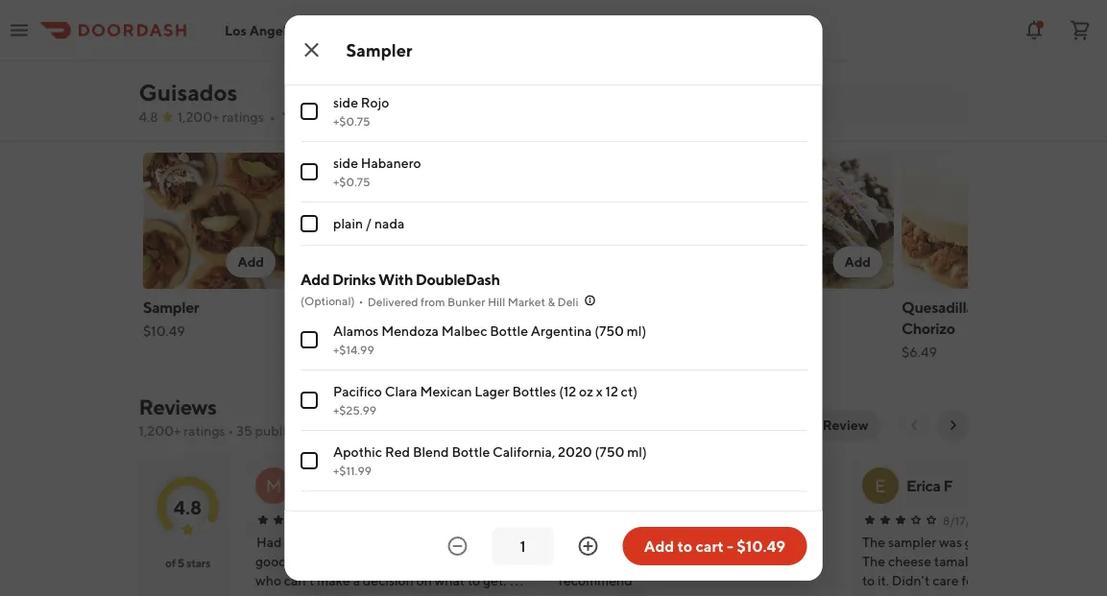 Task type: locate. For each thing, give the bounding box(es) containing it.
$10.49 down order
[[737, 537, 786, 556]]

2 vertical spatial +$0.75
[[333, 175, 370, 188]]

2 +$0.75 from the top
[[333, 114, 370, 128]]

group inside sampler dialog
[[300, 0, 807, 246]]

1 horizontal spatial $10.49
[[737, 537, 786, 556]]

nada
[[374, 216, 404, 232]]

ml)
[[627, 323, 646, 339], [627, 444, 647, 460]]

ml) inside alamos mendoza malbec bottle argentina (750 ml) +$14.99
[[627, 323, 646, 339]]

the
[[150, 35, 179, 55], [337, 35, 366, 55]]

(750
[[594, 323, 624, 339], [595, 444, 624, 460]]

0 horizontal spatial guisados
[[139, 78, 238, 106]]

x
[[270, 35, 279, 55], [596, 384, 603, 400]]

• right the 7/11/22
[[680, 514, 684, 527]]

sampler inside dialog
[[346, 39, 413, 60]]

0 vertical spatial $10.49
[[143, 323, 185, 339]]

2 ml) from the top
[[627, 444, 647, 460]]

of
[[165, 556, 175, 570]]

1 horizontal spatial quesadilla
[[902, 298, 974, 317]]

+$0.75 for rojo
[[333, 114, 370, 128]]

3 +$0.75 from the top
[[333, 175, 370, 188]]

1 vertical spatial $10.49
[[737, 537, 786, 556]]

order
[[742, 514, 773, 527]]

1 horizontal spatial 4.8
[[173, 496, 201, 519]]

quesadilla inside quesadilla c/ chorizo $6.49
[[902, 298, 974, 317]]

increase quantity by 1 image
[[577, 535, 600, 558]]

the left los
[[150, 35, 179, 55]]

side inside side habanero +$0.75
[[333, 155, 358, 171]]

0 vertical spatial 4.8
[[139, 109, 158, 125]]

+$0.75 up plain
[[333, 175, 370, 188]]

2 quesadilla from the left
[[902, 298, 974, 317]]

(750 down delivered from bunker hill market & deli image on the right of the page
[[594, 323, 624, 339]]

1 ml) from the top
[[627, 323, 646, 339]]

vegetarian
[[559, 554, 624, 570]]

2 vertical spatial side
[[333, 155, 358, 171]]

1 vertical spatial 4.8
[[173, 496, 201, 519]]

sampler image
[[143, 153, 287, 289]]

group
[[300, 0, 807, 246]]

1 vertical spatial sampler
[[143, 298, 199, 317]]

$10.49 inside sampler $10.49
[[143, 323, 185, 339]]

0 horizontal spatial 4.8
[[139, 109, 158, 125]]

doordash
[[687, 514, 740, 527]]

reviews
[[296, 423, 342, 439]]

x left 12 on the right of page
[[596, 384, 603, 400]]

0 vertical spatial guisados
[[139, 78, 238, 106]]

ct)
[[621, 384, 637, 400]]

+$0.75
[[333, 54, 370, 67], [333, 114, 370, 128], [333, 175, 370, 188]]

35
[[236, 423, 253, 439]]

side left verde
[[333, 34, 358, 50]]

x left caviar: at the top
[[270, 35, 279, 55]]

open menu image
[[8, 19, 31, 42]]

pescado image
[[446, 153, 590, 289]]

side left 'rojo'
[[333, 95, 358, 110]]

• right dashpass
[[368, 109, 374, 125]]

(750 right '2020' on the right
[[595, 444, 624, 460]]

Item Search search field
[[692, 95, 953, 116]]

alamos
[[333, 323, 378, 339]]

quesadilla up chorizo
[[902, 298, 974, 317]]

c/
[[977, 298, 992, 317]]

side inside side verde +$0.75
[[333, 34, 358, 50]]

0 vertical spatial bottle
[[490, 323, 528, 339]]

side left habanero
[[333, 155, 358, 171]]

add inside group
[[300, 270, 329, 289]]

(750 inside apothic red blend bottle california, 2020 (750 ml) +$11.99
[[595, 444, 624, 460]]

quesadilla for c/
[[902, 298, 974, 317]]

• down drinks
[[358, 294, 363, 307]]

0 vertical spatial +$0.75
[[333, 54, 370, 67]]

bottle
[[490, 323, 528, 339], [451, 444, 490, 460]]

1 horizontal spatial guisados
[[379, 109, 436, 125]]

public
[[255, 423, 293, 439]]

x inside pacifico clara mexican lager bottles (12 oz x 12 ct) +$25.99
[[596, 384, 603, 400]]

a
[[571, 476, 583, 496]]

mendoza
[[381, 323, 439, 339]]

• inside (optional) •
[[358, 294, 363, 307]]

$3.79
[[294, 323, 328, 339]]

$10.49
[[143, 323, 185, 339], [737, 537, 786, 556]]

+$0.75 down 'rojo'
[[333, 114, 370, 128]]

$4.25 right argentina
[[598, 323, 633, 339]]

0 vertical spatial ml)
[[627, 323, 646, 339]]

$4.25
[[446, 323, 482, 339], [598, 323, 633, 339]]

0 vertical spatial (750
[[594, 323, 624, 339]]

1,200+ down reviews
[[139, 423, 181, 439]]

+$0.75 inside side verde +$0.75
[[333, 54, 370, 67]]

apothic
[[333, 444, 382, 460]]

0 horizontal spatial infatuation
[[182, 35, 267, 55]]

4.8 left 1,200+ ratings • at top
[[139, 109, 158, 125]]

$4.25 down pescado
[[446, 323, 482, 339]]

+$0.75 for verde
[[333, 54, 370, 67]]

+$0.75 down verde
[[333, 54, 370, 67]]

+$25.99
[[333, 403, 376, 417]]

ratings inside 'reviews 1,200+ ratings • 35 public reviews'
[[184, 423, 225, 439]]

quesadilla up $3.79
[[294, 298, 367, 317]]

sampler dialog
[[285, 0, 823, 594]]

1 horizontal spatial $4.25
[[598, 323, 633, 339]]

add drinks with doubledash group
[[300, 269, 807, 492]]

Current quantity is 1 number field
[[504, 536, 542, 557]]

+$0.75 inside side rojo +$0.75
[[333, 114, 370, 128]]

None checkbox
[[300, 103, 317, 120], [300, 163, 317, 181], [300, 392, 317, 409], [300, 452, 317, 470], [300, 103, 317, 120], [300, 163, 317, 181], [300, 392, 317, 409], [300, 452, 317, 470]]

1 vertical spatial +$0.75
[[333, 114, 370, 128]]

add button for mole image
[[833, 247, 882, 278]]

add to cart - $10.49
[[644, 537, 786, 556]]

m
[[265, 476, 281, 496]]

the right close sampler image
[[337, 35, 366, 55]]

• left 35
[[228, 423, 234, 439]]

bottle inside alamos mendoza malbec bottle argentina (750 ml) +$14.99
[[490, 323, 528, 339]]

side inside side rojo +$0.75
[[333, 95, 358, 110]]

bottle inside apothic red blend bottle california, 2020 (750 ml) +$11.99
[[451, 444, 490, 460]]

0 vertical spatial x
[[270, 35, 279, 55]]

1 horizontal spatial the
[[337, 35, 366, 55]]

2 infatuation from the left
[[369, 35, 455, 55]]

1 vertical spatial side
[[333, 95, 358, 110]]

0 vertical spatial side
[[333, 34, 358, 50]]

rojo
[[361, 95, 389, 110]]

0 horizontal spatial the
[[150, 35, 179, 55]]

stars
[[186, 556, 210, 570]]

&
[[548, 295, 555, 308]]

infatuation left pick
[[369, 35, 455, 55]]

previous image
[[907, 418, 923, 433]]

2 $4.25 from the left
[[598, 323, 633, 339]]

side for side habanero
[[333, 155, 358, 171]]

items
[[240, 112, 300, 139]]

featured
[[139, 112, 236, 139]]

close sampler image
[[300, 38, 323, 61]]

hill
[[487, 295, 505, 308]]

2 side from the top
[[333, 95, 358, 110]]

pick
[[458, 35, 491, 55]]

0 horizontal spatial $4.25
[[446, 323, 482, 339]]

1 horizontal spatial infatuation
[[369, 35, 455, 55]]

(750 inside alamos mendoza malbec bottle argentina (750 ml) +$14.99
[[594, 323, 624, 339]]

add button for sampler image on the left of the page
[[226, 247, 275, 278]]

3 side from the top
[[333, 155, 358, 171]]

1 $4.25 from the left
[[446, 323, 482, 339]]

add drinks with doubledash
[[300, 270, 500, 289]]

0 horizontal spatial quesadilla
[[294, 298, 367, 317]]

group containing side verde
[[300, 0, 807, 246]]

guisados up featured in the left top of the page
[[139, 78, 238, 106]]

1,200+ left items
[[177, 109, 220, 125]]

1 vertical spatial ratings
[[184, 423, 225, 439]]

(optional) •
[[300, 294, 363, 308]]

1 vertical spatial guisados
[[379, 109, 436, 125]]

bottle right blend
[[451, 444, 490, 460]]

ratings
[[222, 109, 264, 125], [184, 423, 225, 439]]

1 vertical spatial (750
[[595, 444, 624, 460]]

infatuation
[[182, 35, 267, 55], [369, 35, 455, 55]]

0 vertical spatial ratings
[[222, 109, 264, 125]]

1 vertical spatial 1,200+
[[139, 423, 181, 439]]

los
[[225, 22, 247, 38]]

delivered from bunker hill market & deli image
[[582, 293, 598, 308]]

0 items, open order cart image
[[1069, 19, 1092, 42]]

quesadilla $3.79
[[294, 298, 367, 339]]

ml) up g
[[627, 444, 647, 460]]

None checkbox
[[300, 42, 317, 60], [300, 331, 317, 349], [300, 42, 317, 60], [300, 331, 317, 349]]

california,
[[492, 444, 555, 460]]

sampler
[[346, 39, 413, 60], [143, 298, 199, 317]]

0 horizontal spatial $10.49
[[143, 323, 185, 339]]

0 vertical spatial sampler
[[346, 39, 413, 60]]

angeles
[[250, 22, 301, 38]]

0 horizontal spatial sampler
[[143, 298, 199, 317]]

1 +$0.75 from the top
[[333, 54, 370, 67]]

(optional)
[[300, 294, 355, 308]]

guisados up habanero
[[379, 109, 436, 125]]

alex g
[[603, 477, 648, 495]]

guisados
[[139, 78, 238, 106], [379, 109, 436, 125]]

1 vertical spatial bottle
[[451, 444, 490, 460]]

$10.49 up reviews link
[[143, 323, 185, 339]]

infatuation up 1,200+ ratings • at top
[[182, 35, 267, 55]]

from
[[420, 295, 445, 308]]

1 quesadilla from the left
[[294, 298, 367, 317]]

+$0.75 inside side habanero +$0.75
[[333, 175, 370, 188]]

add for add drinks with doubledash
[[300, 270, 329, 289]]

quesadilla image
[[294, 153, 439, 289]]

1 vertical spatial x
[[596, 384, 603, 400]]

1 horizontal spatial x
[[596, 384, 603, 400]]

0 horizontal spatial x
[[270, 35, 279, 55]]

bottles
[[512, 384, 556, 400]]

bottle down hill
[[490, 323, 528, 339]]

mole image
[[750, 153, 894, 289]]

1 side from the top
[[333, 34, 358, 50]]

1 horizontal spatial sampler
[[346, 39, 413, 60]]

1 vertical spatial ml)
[[627, 444, 647, 460]]

lager
[[474, 384, 509, 400]]

4.8 up "of 5 stars"
[[173, 496, 201, 519]]

doubledash
[[415, 270, 500, 289]]

add to cart - $10.49 button
[[623, 527, 807, 566]]

alamos mendoza malbec bottle argentina (750 ml) +$14.99
[[333, 323, 646, 356]]

cart
[[696, 537, 724, 556]]

deli
[[557, 295, 578, 308]]

reviews link
[[139, 395, 216, 420]]

ml) up ct)
[[627, 323, 646, 339]]



Task type: describe. For each thing, give the bounding box(es) containing it.
previous button of carousel image
[[907, 118, 923, 134]]

side verde +$0.75
[[333, 34, 397, 67]]

$6.49
[[902, 344, 937, 360]]

to
[[678, 537, 693, 556]]

marlene h
[[299, 477, 370, 495]]

mexican
[[420, 384, 472, 400]]

pacifico
[[333, 384, 382, 400]]

notification bell image
[[1023, 19, 1046, 42]]

sampler for sampler
[[346, 39, 413, 60]]

alex
[[603, 477, 633, 495]]

next image
[[946, 418, 961, 433]]

5
[[177, 556, 184, 570]]

$4.25 inside pescado $4.25
[[446, 323, 482, 339]]

featured items heading
[[139, 110, 300, 141]]

2 the from the left
[[337, 35, 366, 55]]

bottle for blend
[[451, 444, 490, 460]]

$4.25 inside button
[[598, 323, 633, 339]]

plain / nada
[[333, 216, 404, 232]]

g
[[636, 477, 648, 495]]

pescado
[[446, 298, 504, 317]]

quesadilla c/ chorizo $6.49
[[902, 298, 992, 360]]

add review button
[[782, 410, 880, 441]]

side habanero +$0.75
[[333, 155, 421, 188]]

pescado $4.25
[[446, 298, 504, 339]]

clara
[[385, 384, 417, 400]]

drinks
[[332, 270, 375, 289]]

1,200+ ratings •
[[177, 109, 275, 125]]

$10.49 inside button
[[737, 537, 786, 556]]

bunker
[[447, 295, 485, 308]]

add review
[[794, 417, 869, 433]]

1 the from the left
[[150, 35, 179, 55]]

side rojo +$0.75
[[333, 95, 389, 128]]

plain
[[333, 216, 363, 232]]

erica
[[906, 477, 941, 495]]

(12
[[559, 384, 576, 400]]

oz
[[579, 384, 593, 400]]

f
[[943, 477, 953, 495]]

reviews
[[139, 395, 216, 420]]

with
[[378, 270, 413, 289]]

pacifico clara mexican lager bottles (12 oz x 12 ct) +$25.99
[[333, 384, 637, 417]]

red
[[385, 444, 410, 460]]

7/11/22
[[639, 514, 678, 527]]

verde
[[361, 34, 397, 50]]

los angeles button
[[225, 22, 316, 38]]

marlene
[[299, 477, 355, 495]]

2020
[[558, 444, 592, 460]]

quesadilla for $3.79
[[294, 298, 367, 317]]

• inside 'reviews 1,200+ ratings • 35 public reviews'
[[228, 423, 234, 439]]

e
[[875, 476, 886, 496]]

malbec
[[441, 323, 487, 339]]

argentina
[[531, 323, 592, 339]]

the infatuation x caviar: the infatuation pick
[[150, 35, 491, 55]]

delivered from bunker hill market & deli
[[367, 295, 578, 308]]

+$0.75 for habanero
[[333, 175, 370, 188]]

reviews 1,200+ ratings • 35 public reviews
[[139, 395, 342, 439]]

chorizo
[[902, 319, 955, 338]]

8/17/22
[[943, 514, 984, 527]]

dashpass •
[[302, 109, 374, 125]]

delivered
[[367, 295, 418, 308]]

ml) inside apothic red blend bottle california, 2020 (750 ml) +$11.99
[[627, 444, 647, 460]]

habanero
[[361, 155, 421, 171]]

next button of carousel image
[[946, 118, 961, 134]]

side for side rojo
[[333, 95, 358, 110]]

erica f
[[906, 477, 953, 495]]

/
[[365, 216, 371, 232]]

dashpass
[[302, 109, 362, 125]]

camarones image
[[598, 153, 742, 289]]

los angeles
[[225, 22, 301, 38]]

+$11.99
[[333, 464, 371, 477]]

caviar:
[[282, 35, 334, 55]]

-
[[727, 537, 734, 556]]

vegetarian button
[[559, 552, 624, 572]]

blend
[[412, 444, 449, 460]]

1,200+ inside 'reviews 1,200+ ratings • 35 public reviews'
[[139, 423, 181, 439]]

bottle for malbec
[[490, 323, 528, 339]]

h
[[358, 477, 370, 495]]

12
[[605, 384, 618, 400]]

sampler $10.49
[[143, 298, 199, 339]]

of 5 stars
[[165, 556, 210, 570]]

$4.25 button
[[594, 149, 746, 353]]

decrease quantity by 1 image
[[446, 535, 469, 558]]

sampler for sampler $10.49
[[143, 298, 199, 317]]

add for add to cart - $10.49
[[644, 537, 675, 556]]

featured items
[[139, 112, 300, 139]]

0 vertical spatial 1,200+
[[177, 109, 220, 125]]

side for side verde
[[333, 34, 358, 50]]

review
[[823, 417, 869, 433]]

1 infatuation from the left
[[182, 35, 267, 55]]

• left dashpass
[[270, 109, 275, 125]]

+$14.99
[[333, 343, 374, 356]]

plain / nada checkbox
[[300, 215, 317, 232]]

market
[[507, 295, 545, 308]]

add for add review
[[794, 417, 820, 433]]

• doordash order
[[680, 514, 773, 527]]



Task type: vqa. For each thing, say whether or not it's contained in the screenshot.
Mole Image's ADD button
yes



